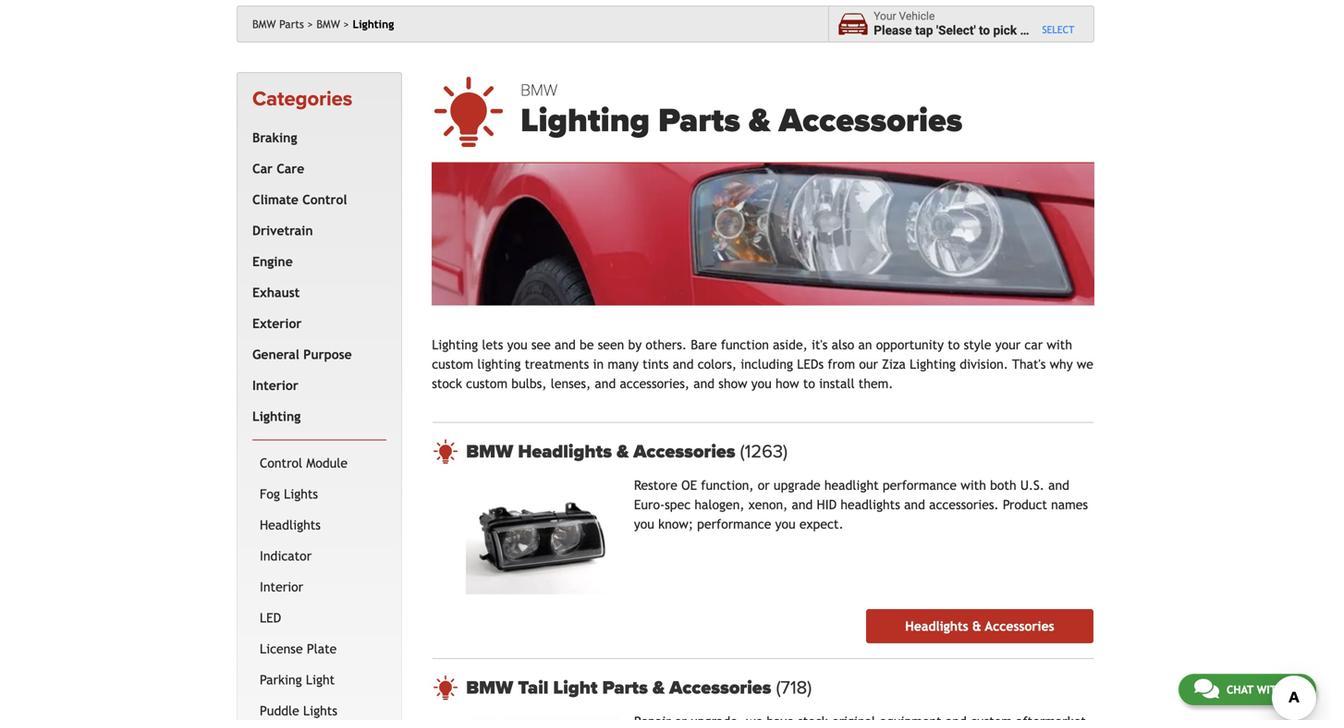 Task type: vqa. For each thing, say whether or not it's contained in the screenshot.
a
yes



Task type: describe. For each thing, give the bounding box(es) containing it.
halogen,
[[695, 498, 745, 513]]

including
[[741, 357, 794, 372]]

xenon,
[[749, 498, 788, 513]]

see
[[532, 338, 551, 353]]

bmw for lighting
[[521, 80, 558, 100]]

license plate link
[[256, 634, 383, 665]]

general purpose
[[252, 347, 352, 362]]

you down xenon,
[[776, 517, 796, 532]]

puddle
[[260, 704, 299, 718]]

how
[[776, 377, 800, 391]]

1 vertical spatial interior link
[[256, 572, 383, 603]]

control module link
[[256, 448, 383, 479]]

headlights & accessories
[[906, 619, 1055, 634]]

bmw link
[[317, 18, 349, 31]]

you down euro- at the bottom of the page
[[634, 517, 655, 532]]

chat with us
[[1227, 683, 1301, 696]]

interior inside lighting subcategories element
[[260, 580, 303, 595]]

your vehicle please tap 'select' to pick a vehicle
[[874, 10, 1071, 38]]

bmw                                                                                    headlights & accessories link
[[466, 441, 1094, 463]]

pick
[[994, 23, 1017, 38]]

plate
[[307, 642, 337, 656]]

parking
[[260, 673, 302, 687]]

vehicle
[[1030, 23, 1071, 38]]

1 vertical spatial performance
[[698, 517, 772, 532]]

spec
[[665, 498, 691, 513]]

1 vertical spatial custom
[[466, 377, 508, 391]]

fog lights link
[[256, 479, 383, 510]]

lighting lets you see and be seen by others. bare function aside, it's also an opportunity to style your car with custom lighting treatments in many tints and colors, including leds from our ziza lighting division. that's why we stock custom bulbs, lenses, and accessories, and show you how to install them.
[[432, 338, 1094, 391]]

accessories.
[[930, 498, 999, 513]]

engine link
[[249, 246, 383, 277]]

seen
[[598, 338, 625, 353]]

hid
[[817, 498, 837, 513]]

climate control link
[[249, 184, 383, 215]]

headlights for headlights & accessories
[[906, 619, 969, 634]]

bmw for tail
[[466, 677, 514, 699]]

from
[[828, 357, 856, 372]]

a
[[1021, 23, 1027, 38]]

lighting subcategories element
[[252, 440, 387, 720]]

your
[[996, 338, 1021, 353]]

headlights link
[[256, 510, 383, 541]]

u.s.
[[1021, 478, 1045, 493]]

car care
[[252, 161, 305, 176]]

headlights & accessories link
[[867, 610, 1094, 644]]

with inside the "lighting lets you see and be seen by others. bare function aside, it's also an opportunity to style your car with custom lighting treatments in many tints and colors, including leds from our ziza lighting division. that's why we stock custom bulbs, lenses, and accessories, and show you how to install them."
[[1047, 338, 1073, 353]]

exhaust link
[[249, 277, 383, 308]]

vehicle
[[899, 10, 935, 23]]

you left see
[[507, 338, 528, 353]]

and up names
[[1049, 478, 1070, 493]]

treatments
[[525, 357, 589, 372]]

lighting parts & accessories banner image image
[[432, 163, 1095, 306]]

bulbs,
[[512, 377, 547, 391]]

0 vertical spatial parts
[[279, 18, 304, 31]]

tap
[[916, 23, 934, 38]]

2 vertical spatial parts
[[603, 677, 648, 699]]

know;
[[659, 517, 694, 532]]

drivetrain
[[252, 223, 313, 238]]

and down in
[[595, 377, 616, 391]]

'select'
[[937, 23, 976, 38]]

license plate
[[260, 642, 337, 656]]

2 vertical spatial to
[[804, 377, 816, 391]]

1 horizontal spatial light
[[554, 677, 598, 699]]

control inside lighting subcategories element
[[260, 456, 303, 471]]

expect.
[[800, 517, 844, 532]]

opportunity
[[877, 338, 944, 353]]

by
[[628, 338, 642, 353]]

it's
[[812, 338, 828, 353]]

braking
[[252, 130, 297, 145]]

euro-
[[634, 498, 665, 513]]

bmw parts link
[[252, 18, 313, 31]]

both
[[991, 478, 1017, 493]]

lighting link
[[249, 401, 383, 432]]

exhaust
[[252, 285, 300, 300]]

or
[[758, 478, 770, 493]]

tail
[[518, 677, 549, 699]]

your
[[874, 10, 897, 23]]

0 vertical spatial performance
[[883, 478, 957, 493]]

fog lights
[[260, 487, 318, 502]]

lenses,
[[551, 377, 591, 391]]

tail light parts & accessories thumbnail image image
[[466, 716, 620, 720]]

0 vertical spatial interior link
[[249, 370, 383, 401]]

our
[[860, 357, 879, 372]]

an
[[859, 338, 873, 353]]



Task type: locate. For each thing, give the bounding box(es) containing it.
with up why
[[1047, 338, 1073, 353]]

engine
[[252, 254, 293, 269]]

accessories inside 'bmw lighting parts & accessories'
[[779, 101, 963, 141]]

1 horizontal spatial with
[[1047, 338, 1073, 353]]

with up accessories.
[[961, 478, 987, 493]]

interior link down indicator
[[256, 572, 383, 603]]

many
[[608, 357, 639, 372]]

with inside restore oe function, or upgrade headlight performance with both u.s. and euro-spec halogen, xenon, and hid headlights and accessories. product names you know; performance you expect.
[[961, 478, 987, 493]]

lights down control module
[[284, 487, 318, 502]]

2 horizontal spatial to
[[979, 23, 991, 38]]

light right the tail
[[554, 677, 598, 699]]

function,
[[701, 478, 754, 493]]

0 horizontal spatial to
[[804, 377, 816, 391]]

to
[[979, 23, 991, 38], [948, 338, 960, 353], [804, 377, 816, 391]]

interior link down purpose
[[249, 370, 383, 401]]

oe
[[682, 478, 697, 493]]

headlights inside lighting subcategories element
[[260, 518, 321, 533]]

parts inside 'bmw lighting parts & accessories'
[[659, 101, 741, 141]]

1 vertical spatial parts
[[659, 101, 741, 141]]

custom
[[432, 357, 474, 372], [466, 377, 508, 391]]

puddle lights link
[[256, 696, 383, 720]]

and down upgrade
[[792, 498, 813, 513]]

to left style
[[948, 338, 960, 353]]

accessories,
[[620, 377, 690, 391]]

climate control
[[252, 192, 347, 207]]

tints
[[643, 357, 669, 372]]

2 vertical spatial with
[[1257, 683, 1285, 696]]

bmw for parts
[[252, 18, 276, 31]]

select link
[[1043, 24, 1075, 35]]

with left "us"
[[1257, 683, 1285, 696]]

interior down indicator
[[260, 580, 303, 595]]

restore oe function, or upgrade headlight performance with both u.s. and euro-spec halogen, xenon, and hid headlights and accessories. product names you know; performance you expect.
[[634, 478, 1089, 532]]

headlights & accessories thumbnail image image
[[466, 480, 620, 595]]

names
[[1052, 498, 1089, 513]]

license
[[260, 642, 303, 656]]

bmw
[[252, 18, 276, 31], [317, 18, 340, 31], [521, 80, 558, 100], [466, 441, 514, 463], [466, 677, 514, 699]]

2 horizontal spatial parts
[[659, 101, 741, 141]]

that's
[[1013, 357, 1046, 372]]

0 vertical spatial interior
[[252, 378, 299, 393]]

lighting
[[353, 18, 394, 31], [521, 101, 650, 141], [432, 338, 478, 353], [910, 357, 956, 372], [252, 409, 301, 424]]

lights inside puddle lights 'link'
[[303, 704, 338, 718]]

1 vertical spatial headlights
[[260, 518, 321, 533]]

custom up stock
[[432, 357, 474, 372]]

& inside 'bmw lighting parts & accessories'
[[749, 101, 771, 141]]

bmw inside 'bmw lighting parts & accessories'
[[521, 80, 558, 100]]

climate
[[252, 192, 299, 207]]

function
[[721, 338, 769, 353]]

with inside chat with us 'link'
[[1257, 683, 1285, 696]]

bmw for headlights
[[466, 441, 514, 463]]

others.
[[646, 338, 687, 353]]

lights inside "fog lights" link
[[284, 487, 318, 502]]

lights for puddle lights
[[303, 704, 338, 718]]

1 vertical spatial with
[[961, 478, 987, 493]]

product
[[1003, 498, 1048, 513]]

indicator
[[260, 549, 312, 564]]

performance down halogen,
[[698, 517, 772, 532]]

1 horizontal spatial performance
[[883, 478, 957, 493]]

0 vertical spatial headlights
[[518, 441, 612, 463]]

aside,
[[773, 338, 808, 353]]

with
[[1047, 338, 1073, 353], [961, 478, 987, 493], [1257, 683, 1285, 696]]

fog
[[260, 487, 280, 502]]

chat with us link
[[1179, 674, 1317, 706]]

stock
[[432, 377, 462, 391]]

0 horizontal spatial parts
[[279, 18, 304, 31]]

to left pick
[[979, 23, 991, 38]]

comments image
[[1195, 678, 1220, 700]]

interior down general
[[252, 378, 299, 393]]

categories
[[252, 87, 353, 111]]

why
[[1050, 357, 1073, 372]]

them.
[[859, 377, 894, 391]]

bmw                                                                                    tail light parts & accessories link
[[466, 677, 1094, 699]]

control up the 'fog lights'
[[260, 456, 303, 471]]

interior
[[252, 378, 299, 393], [260, 580, 303, 595]]

lighting inside the category navigation element
[[252, 409, 301, 424]]

module
[[306, 456, 348, 471]]

be
[[580, 338, 594, 353]]

restore
[[634, 478, 678, 493]]

1 horizontal spatial parts
[[603, 677, 648, 699]]

0 vertical spatial lights
[[284, 487, 318, 502]]

0 horizontal spatial with
[[961, 478, 987, 493]]

parking light link
[[256, 665, 383, 696]]

upgrade
[[774, 478, 821, 493]]

lighting inside 'bmw lighting parts & accessories'
[[521, 101, 650, 141]]

performance
[[883, 478, 957, 493], [698, 517, 772, 532]]

and right the headlights
[[905, 498, 926, 513]]

install
[[820, 377, 855, 391]]

parking light
[[260, 673, 335, 687]]

0 horizontal spatial performance
[[698, 517, 772, 532]]

general
[[252, 347, 300, 362]]

car
[[252, 161, 273, 176]]

also
[[832, 338, 855, 353]]

chat
[[1227, 683, 1254, 696]]

style
[[964, 338, 992, 353]]

ziza
[[882, 357, 906, 372]]

bmw                                                                                    tail light parts & accessories
[[466, 677, 776, 699]]

division.
[[960, 357, 1009, 372]]

we
[[1077, 357, 1094, 372]]

0 vertical spatial to
[[979, 23, 991, 38]]

0 horizontal spatial headlights
[[260, 518, 321, 533]]

general purpose link
[[249, 339, 383, 370]]

control down car care link
[[303, 192, 347, 207]]

and
[[555, 338, 576, 353], [673, 357, 694, 372], [595, 377, 616, 391], [694, 377, 715, 391], [1049, 478, 1070, 493], [792, 498, 813, 513], [905, 498, 926, 513]]

1 vertical spatial control
[[260, 456, 303, 471]]

exterior link
[[249, 308, 383, 339]]

1 horizontal spatial to
[[948, 338, 960, 353]]

and down others.
[[673, 357, 694, 372]]

bmw parts
[[252, 18, 304, 31]]

0 vertical spatial custom
[[432, 357, 474, 372]]

0 vertical spatial control
[[303, 192, 347, 207]]

2 vertical spatial headlights
[[906, 619, 969, 634]]

select
[[1043, 24, 1075, 35]]

lights for fog lights
[[284, 487, 318, 502]]

leds
[[798, 357, 824, 372]]

exterior
[[252, 316, 302, 331]]

to down leds
[[804, 377, 816, 391]]

light inside the category navigation element
[[306, 673, 335, 687]]

2 horizontal spatial headlights
[[906, 619, 969, 634]]

purpose
[[303, 347, 352, 362]]

to inside your vehicle please tap 'select' to pick a vehicle
[[979, 23, 991, 38]]

bmw lighting parts & accessories
[[521, 80, 963, 141]]

accessories
[[779, 101, 963, 141], [634, 441, 736, 463], [986, 619, 1055, 634], [670, 677, 772, 699]]

and down colors,
[[694, 377, 715, 391]]

light
[[306, 673, 335, 687], [554, 677, 598, 699]]

&
[[749, 101, 771, 141], [617, 441, 629, 463], [973, 619, 982, 634], [653, 677, 665, 699]]

headlights
[[841, 498, 901, 513]]

2 horizontal spatial with
[[1257, 683, 1285, 696]]

1 horizontal spatial headlights
[[518, 441, 612, 463]]

care
[[277, 161, 305, 176]]

0 horizontal spatial light
[[306, 673, 335, 687]]

you down including
[[752, 377, 772, 391]]

category navigation element
[[237, 72, 402, 720]]

led link
[[256, 603, 383, 634]]

performance up accessories.
[[883, 478, 957, 493]]

us
[[1288, 683, 1301, 696]]

0 vertical spatial with
[[1047, 338, 1073, 353]]

indicator link
[[256, 541, 383, 572]]

led
[[260, 611, 281, 625]]

lighting
[[478, 357, 521, 372]]

1 vertical spatial lights
[[303, 704, 338, 718]]

custom down lighting at the left of the page
[[466, 377, 508, 391]]

and up the treatments
[[555, 338, 576, 353]]

car
[[1025, 338, 1043, 353]]

bmw                                                                                    headlights & accessories
[[466, 441, 741, 463]]

headlights for headlights link
[[260, 518, 321, 533]]

1 vertical spatial to
[[948, 338, 960, 353]]

1 vertical spatial interior
[[260, 580, 303, 595]]

lights down parking light link
[[303, 704, 338, 718]]

light up puddle lights 'link'
[[306, 673, 335, 687]]



